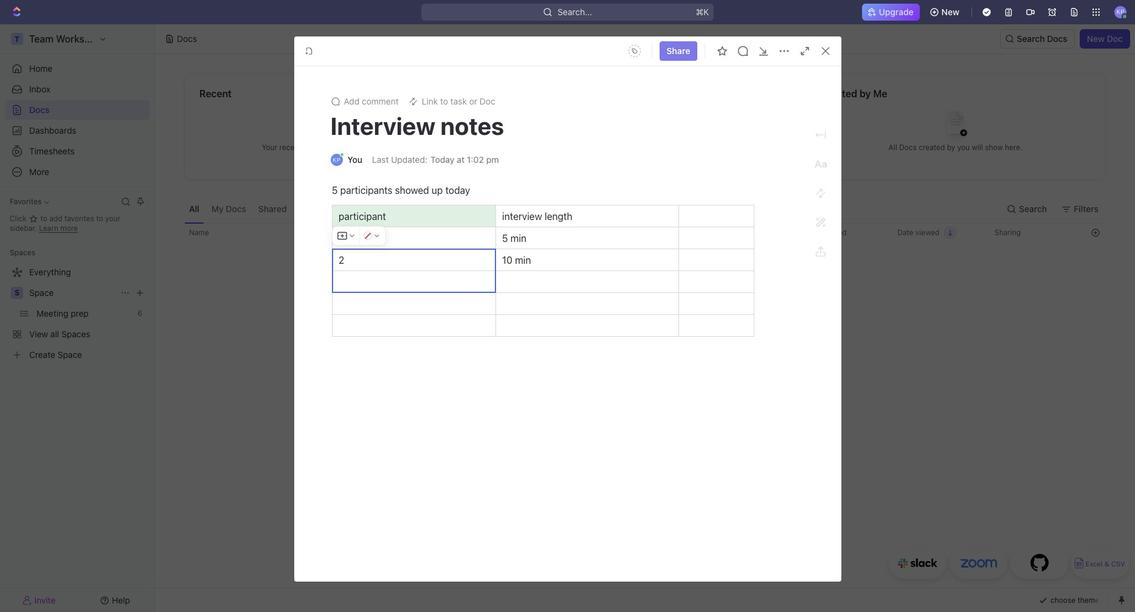 Task type: vqa. For each thing, say whether or not it's contained in the screenshot.
s
yes



Task type: describe. For each thing, give the bounding box(es) containing it.
space link
[[29, 283, 116, 303]]

recent
[[199, 88, 232, 99]]

5 participants showed up today
[[332, 185, 470, 196]]

0 vertical spatial by
[[860, 88, 871, 99]]

csv
[[1111, 560, 1125, 568]]

you
[[957, 143, 970, 152]]

10 min
[[502, 255, 531, 266]]

home
[[29, 63, 52, 74]]

spaces
[[10, 248, 35, 257]]

new button
[[924, 2, 967, 22]]

me
[[873, 88, 887, 99]]

my docs button
[[207, 195, 251, 223]]

your
[[262, 143, 277, 152]]

share
[[666, 46, 690, 56]]

all docs created by you will show here.
[[889, 143, 1022, 152]]

assigned button
[[391, 195, 438, 223]]

2 to from the left
[[96, 214, 103, 223]]

interview
[[330, 111, 435, 140]]

opened
[[309, 143, 335, 152]]

invite button
[[5, 592, 74, 609]]

invite
[[34, 595, 56, 605]]

2 here. from the left
[[1005, 143, 1022, 152]]

shared
[[258, 203, 287, 214]]

⌘k
[[696, 7, 709, 17]]

favorites
[[10, 197, 42, 206]]

excel
[[1085, 560, 1103, 568]]

search docs
[[1017, 33, 1067, 44]]

add
[[344, 96, 359, 106]]

1 horizontal spatial by
[[947, 143, 955, 152]]

click
[[10, 214, 29, 223]]

showed
[[395, 185, 429, 196]]

your
[[105, 214, 120, 223]]

search button
[[1002, 199, 1054, 219]]

archived
[[445, 203, 481, 214]]

none image
[[364, 231, 372, 240]]

length
[[544, 211, 572, 222]]

invite user image
[[22, 595, 32, 606]]

date updated
[[800, 228, 847, 237]]

search for search docs
[[1017, 33, 1045, 44]]

2 show from the left
[[985, 143, 1003, 152]]

sidebar navigation
[[0, 24, 155, 612]]

timesheets
[[29, 146, 75, 156]]

sharing
[[995, 228, 1021, 237]]

1 here. from the left
[[390, 143, 407, 152]]

2 will from the left
[[972, 143, 983, 152]]

no created by me docs image
[[931, 101, 980, 150]]

new doc button
[[1080, 29, 1130, 49]]

pm
[[486, 154, 499, 165]]

search docs button
[[1000, 29, 1075, 49]]

5 for 5 min
[[502, 233, 508, 244]]

viewed
[[915, 228, 940, 237]]

doc
[[1107, 33, 1123, 44]]

learn more link
[[39, 224, 78, 233]]

archived button
[[440, 195, 485, 223]]

5 min
[[502, 233, 526, 244]]

upgrade link
[[862, 4, 920, 21]]

last updated: today at 1:02 pm
[[372, 154, 499, 165]]

5 for 5 participants showed up today
[[332, 185, 337, 196]]

to add favorites to your sidebar.
[[10, 214, 120, 233]]

upgrade
[[879, 7, 914, 17]]

today
[[430, 154, 454, 165]]

min for 10 min
[[515, 255, 531, 266]]

favorites
[[64, 214, 94, 223]]

today
[[445, 185, 470, 196]]

created by me
[[820, 88, 887, 99]]

comment
[[362, 96, 399, 106]]

inbox
[[29, 84, 50, 94]]

interview
[[502, 211, 542, 222]]

dashboards link
[[5, 121, 150, 140]]

no data image
[[609, 289, 681, 374]]

1 to from the left
[[40, 214, 47, 223]]

tab list containing all
[[184, 195, 485, 223]]

my
[[211, 203, 224, 214]]

add comment
[[344, 96, 399, 106]]

favorites button
[[5, 195, 54, 209]]

excel & csv link
[[1071, 548, 1129, 579]]



Task type: locate. For each thing, give the bounding box(es) containing it.
learn
[[39, 224, 58, 233]]

date left 'viewed'
[[897, 228, 913, 237]]

new right upgrade
[[941, 7, 959, 17]]

0 horizontal spatial here.
[[390, 143, 407, 152]]

0 horizontal spatial by
[[860, 88, 871, 99]]

docs
[[177, 33, 197, 44], [1047, 33, 1067, 44], [29, 105, 50, 115], [337, 143, 355, 152], [899, 143, 917, 152], [226, 203, 246, 214]]

1 horizontal spatial will
[[972, 143, 983, 152]]

0 vertical spatial all
[[889, 143, 897, 152]]

all for all docs created by you will show here.
[[889, 143, 897, 152]]

search inside 'button'
[[1019, 203, 1047, 214]]

your recently opened docs will show here.
[[262, 143, 407, 152]]

new for new doc
[[1087, 33, 1105, 44]]

add
[[49, 214, 62, 223]]

1 horizontal spatial here.
[[1005, 143, 1022, 152]]

1 vertical spatial all
[[189, 203, 199, 214]]

5 up 10
[[502, 233, 508, 244]]

date viewed
[[897, 228, 940, 237]]

min right 10
[[515, 255, 531, 266]]

here. right the you
[[1005, 143, 1022, 152]]

updated
[[818, 228, 847, 237]]

table
[[184, 223, 1106, 449]]

show right the you
[[985, 143, 1003, 152]]

participant
[[338, 211, 386, 222]]

space
[[29, 288, 54, 298]]

0 horizontal spatial will
[[357, 143, 368, 152]]

2 date from the left
[[897, 228, 913, 237]]

last
[[372, 154, 389, 165]]

dashboards
[[29, 125, 76, 136]]

date left 'updated'
[[800, 228, 816, 237]]

all left my on the left top of page
[[189, 203, 199, 214]]

will
[[357, 143, 368, 152], [972, 143, 983, 152]]

10
[[502, 255, 512, 266]]

1 horizontal spatial show
[[985, 143, 1003, 152]]

to
[[40, 214, 47, 223], [96, 214, 103, 223]]

here. up the updated:
[[390, 143, 407, 152]]

shared button
[[253, 195, 292, 223]]

s
[[15, 288, 19, 297]]

1 show from the left
[[370, 143, 388, 152]]

0 horizontal spatial date
[[800, 228, 816, 237]]

assigned
[[396, 203, 433, 214]]

row containing name
[[184, 223, 1106, 243]]

here.
[[390, 143, 407, 152], [1005, 143, 1022, 152]]

more
[[60, 224, 78, 233]]

no recent docs image
[[310, 101, 359, 150]]

1 vertical spatial min
[[515, 255, 531, 266]]

all
[[889, 143, 897, 152], [189, 203, 199, 214]]

timesheets link
[[5, 142, 150, 161]]

1 vertical spatial 5
[[502, 233, 508, 244]]

recently
[[279, 143, 307, 152]]

&
[[1104, 560, 1109, 568]]

interview length
[[502, 211, 572, 222]]

table containing name
[[184, 223, 1106, 449]]

date updated button
[[793, 223, 854, 243]]

by
[[860, 88, 871, 99], [947, 143, 955, 152]]

1:02
[[467, 154, 484, 165]]

0 horizontal spatial 5
[[332, 185, 337, 196]]

at
[[457, 154, 465, 165]]

1 horizontal spatial all
[[889, 143, 897, 152]]

1 date from the left
[[800, 228, 816, 237]]

date for date viewed
[[897, 228, 913, 237]]

to up learn
[[40, 214, 47, 223]]

new left doc
[[1087, 33, 1105, 44]]

min
[[510, 233, 526, 244], [515, 255, 531, 266]]

name
[[189, 228, 209, 237]]

1 horizontal spatial to
[[96, 214, 103, 223]]

workspace
[[339, 203, 384, 214]]

docs inside sidebar 'navigation'
[[29, 105, 50, 115]]

search...
[[557, 7, 592, 17]]

1 horizontal spatial new
[[1087, 33, 1105, 44]]

date for date updated
[[800, 228, 816, 237]]

docs link
[[5, 100, 150, 120]]

my docs
[[211, 203, 246, 214]]

1
[[338, 233, 343, 244]]

date viewed button
[[890, 223, 964, 243]]

1 vertical spatial by
[[947, 143, 955, 152]]

min for 5 min
[[510, 233, 526, 244]]

0 vertical spatial new
[[941, 7, 959, 17]]

new for new
[[941, 7, 959, 17]]

search inside button
[[1017, 33, 1045, 44]]

up
[[431, 185, 443, 196]]

tab list
[[184, 195, 485, 223]]

all for all
[[189, 203, 199, 214]]

new doc
[[1087, 33, 1123, 44]]

0 horizontal spatial new
[[941, 7, 959, 17]]

participants
[[340, 185, 392, 196]]

all inside button
[[189, 203, 199, 214]]

new inside the new button
[[941, 7, 959, 17]]

0 horizontal spatial all
[[189, 203, 199, 214]]

sidebar.
[[10, 224, 37, 233]]

search for search
[[1019, 203, 1047, 214]]

all left the created
[[889, 143, 897, 152]]

5 left participants
[[332, 185, 337, 196]]

workspace button
[[334, 195, 389, 223]]

home link
[[5, 59, 150, 78]]

row
[[184, 223, 1106, 243]]

date
[[800, 228, 816, 237], [897, 228, 913, 237]]

2
[[338, 255, 344, 266]]

interview notes
[[330, 111, 504, 140]]

1 horizontal spatial date
[[897, 228, 913, 237]]

1 will from the left
[[357, 143, 368, 152]]

show up last
[[370, 143, 388, 152]]

inbox link
[[5, 80, 150, 99]]

updated:
[[391, 154, 427, 165]]

by left the you
[[947, 143, 955, 152]]

1 vertical spatial search
[[1019, 203, 1047, 214]]

notes
[[441, 111, 504, 140]]

will right the you
[[972, 143, 983, 152]]

by left me
[[860, 88, 871, 99]]

0 horizontal spatial show
[[370, 143, 388, 152]]

0 vertical spatial min
[[510, 233, 526, 244]]

new
[[941, 7, 959, 17], [1087, 33, 1105, 44]]

show
[[370, 143, 388, 152], [985, 143, 1003, 152]]

0 horizontal spatial to
[[40, 214, 47, 223]]

created
[[919, 143, 945, 152]]

1 horizontal spatial 5
[[502, 233, 508, 244]]

to left your
[[96, 214, 103, 223]]

0 vertical spatial search
[[1017, 33, 1045, 44]]

learn more
[[39, 224, 78, 233]]

all button
[[184, 195, 204, 223]]

created
[[820, 88, 857, 99]]

min up 10 min
[[510, 233, 526, 244]]

1 vertical spatial new
[[1087, 33, 1105, 44]]

will down interview
[[357, 143, 368, 152]]

excel & csv
[[1085, 560, 1125, 568]]

0 vertical spatial 5
[[332, 185, 337, 196]]

5
[[332, 185, 337, 196], [502, 233, 508, 244]]

space, , element
[[11, 287, 23, 299]]

new inside new doc button
[[1087, 33, 1105, 44]]



